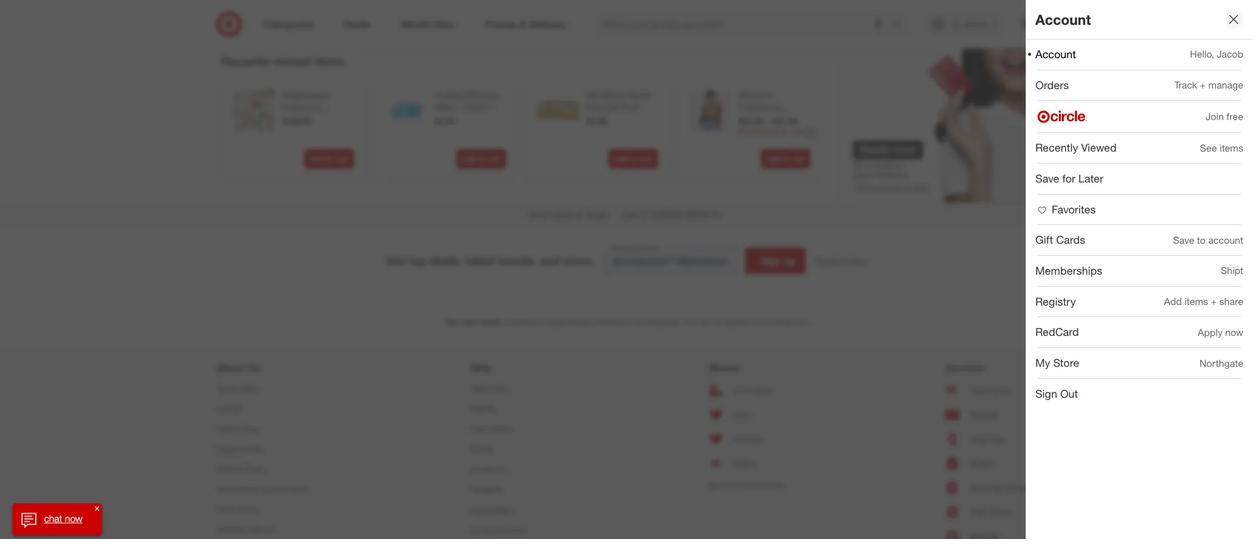 Task type: vqa. For each thing, say whether or not it's contained in the screenshot.
Holder
no



Task type: locate. For each thing, give the bounding box(es) containing it.
2 vertical spatial us
[[265, 525, 274, 534]]

to down gather™
[[478, 154, 485, 163]]

services up target circle
[[946, 362, 986, 374]]

1 vertical spatial at
[[766, 318, 772, 327]]

cart down gather™
[[487, 154, 501, 163]]

0 vertical spatial orders
[[1036, 78, 1070, 91]]

track up recalls
[[470, 424, 487, 433]]

0 vertical spatial store
[[1054, 356, 1080, 370]]

redcard link
[[946, 403, 1037, 427]]

1 vertical spatial save
[[1174, 234, 1195, 246]]

& down bottles
[[458, 126, 463, 137]]

recently for recently viewed items
[[222, 54, 270, 68]]

same
[[970, 483, 989, 492]]

target inside target help "link"
[[470, 384, 490, 393]]

add to cart
[[281, 14, 320, 23], [462, 154, 501, 163], [614, 154, 653, 163], [766, 154, 805, 163]]

at right "safely"
[[576, 209, 583, 220]]

free
[[1227, 110, 1244, 122]]

1 vertical spatial recently
[[1036, 141, 1079, 154]]

add to cart inside list item
[[281, 14, 320, 23]]

target.com
[[774, 318, 810, 327]]

+ left share
[[1212, 296, 1217, 308]]

1 vertical spatial shop
[[246, 465, 263, 474]]

0 vertical spatial recently
[[222, 54, 270, 68]]

1 about from the top
[[217, 362, 245, 374]]

1 vertical spatial store
[[755, 386, 773, 395]]

to down on at the top
[[782, 154, 789, 163]]

2 horizontal spatial us
[[498, 465, 507, 474]]

more
[[709, 481, 726, 490]]

1 vertical spatial jacob
[[1218, 48, 1244, 60]]

0 horizontal spatial track
[[470, 424, 487, 433]]

add down the set
[[309, 154, 323, 163]]

& left fraud
[[499, 526, 504, 535]]

press center
[[217, 505, 259, 514]]

target left the app
[[970, 435, 990, 444]]

1 horizontal spatial store
[[755, 386, 773, 395]]

1 horizontal spatial save
[[1174, 234, 1195, 246]]

apply.
[[547, 318, 566, 327]]

- inside gingerbread playhouse christmas tree ornament set 85ct - wondershop™
[[301, 138, 304, 149]]

to down the set
[[325, 154, 332, 163]]

target left circle
[[970, 386, 990, 395]]

recently viewed
[[1036, 141, 1117, 154]]

1 vertical spatial us
[[498, 465, 507, 474]]

2 vertical spatial store
[[737, 481, 754, 490]]

sign inside button
[[761, 255, 781, 267]]

1 vertical spatial track
[[470, 424, 487, 433]]

1 vertical spatial services
[[756, 481, 784, 490]]

add to cart for purified drinking water - 24pk/16.9 fl oz bottles - good & gather™
[[462, 154, 501, 163]]

- left on at the top
[[772, 126, 775, 137]]

contact us
[[470, 465, 507, 474]]

about target link
[[217, 379, 308, 399]]

target circle
[[970, 386, 1011, 395]]

redcard up target app
[[970, 411, 999, 420]]

0 horizontal spatial now
[[65, 506, 83, 518]]

recently
[[222, 54, 270, 68], [1036, 141, 1079, 154]]

0 horizontal spatial services
[[756, 481, 784, 490]]

my
[[1036, 356, 1051, 370]]

now inside account dialog
[[1226, 326, 1244, 338]]

orders down returns link
[[489, 424, 512, 433]]

0 horizontal spatial save
[[1036, 172, 1060, 185]]

about inside the "about target" link
[[217, 384, 236, 393]]

target inside the "about target" link
[[239, 384, 258, 393]]

about up the about target
[[217, 362, 245, 374]]

0 horizontal spatial us
[[247, 362, 260, 374]]

recently inside account dialog
[[1036, 141, 1079, 154]]

1 horizontal spatial now
[[1226, 326, 1244, 338]]

track inside account dialog
[[1175, 79, 1198, 91]]

items up apply
[[1185, 296, 1209, 308]]

add
[[281, 14, 294, 23], [309, 154, 323, 163], [462, 154, 476, 163], [614, 154, 628, 163], [766, 154, 780, 163], [1165, 296, 1183, 308]]

up
[[784, 255, 796, 267]]

items down "rib"
[[761, 127, 779, 136]]

0 vertical spatial us
[[247, 362, 260, 374]]

restrictions
[[507, 318, 545, 327]]

add to cart button down the snacks
[[609, 149, 658, 169]]

1 vertical spatial now
[[65, 506, 83, 518]]

& left blog
[[237, 424, 242, 433]]

1 horizontal spatial registry
[[1036, 295, 1077, 308]]

track down the hello,
[[1175, 79, 1198, 91]]

cup
[[586, 114, 602, 124]]

chat now button
[[13, 497, 102, 528]]

brands
[[239, 444, 262, 454]]

1 horizontal spatial redcard
[[1036, 325, 1080, 339]]

drinking
[[465, 90, 497, 100]]

tree
[[323, 114, 339, 124]]

see left offer on the bottom left of page
[[446, 318, 460, 327]]

add to cart button down the set
[[304, 149, 354, 169]]

0 horizontal spatial see
[[446, 318, 460, 327]]

later
[[1079, 172, 1104, 185]]

fraud
[[506, 526, 524, 535]]

bottles
[[452, 114, 479, 124]]

about for about us
[[217, 362, 245, 374]]

gingerbread playhouse christmas tree ornament set 85ct - wondershop™
[[282, 90, 339, 161]]

1 horizontal spatial us
[[265, 525, 274, 534]]

women's colorblock striped rib sweater - cupshe image
[[689, 89, 731, 132], [689, 89, 731, 132]]

save left the account
[[1174, 234, 1195, 246]]

now for chat now
[[65, 506, 83, 518]]

2 about from the top
[[217, 384, 236, 393]]

monte
[[601, 90, 625, 100]]

1 vertical spatial about
[[217, 384, 236, 393]]

save left the for
[[1036, 172, 1060, 185]]

* see offer details. restrictions apply. pricing, promotions and availability may vary by location and at target.com
[[444, 316, 810, 327]]

account
[[1036, 11, 1092, 28], [1036, 47, 1077, 61]]

0 vertical spatial track
[[1175, 79, 1198, 91]]

add to cart button down gather™
[[456, 149, 506, 169]]

view favorites element
[[1036, 202, 1096, 216]]

add to cart down gather™
[[462, 154, 501, 163]]

a
[[749, 386, 753, 395]]

get top deals, latest trends, and more.
[[386, 254, 595, 268]]

to inside add to cart list item
[[296, 14, 303, 23]]

us right contact
[[498, 465, 507, 474]]

0 horizontal spatial registry
[[970, 459, 997, 468]]

$3.49
[[434, 116, 455, 126]]

add down $33.99 - $37.99 select items on sale
[[766, 154, 780, 163]]

& down bullseye shop link
[[262, 485, 267, 494]]

purified drinking water - 24pk/16.9 fl oz bottles - good & gather™
[[434, 90, 502, 137]]

sign left out
[[1036, 387, 1058, 400]]

cart for purified drinking water - 24pk/16.9 fl oz bottles - good & gather™
[[487, 154, 501, 163]]

orders down account hello, jacob element
[[1036, 78, 1070, 91]]

safely
[[551, 209, 573, 220]]

gift
[[1036, 233, 1054, 246]]

0 vertical spatial about
[[217, 362, 245, 374]]

add to cart button for $100.00
[[304, 149, 354, 169]]

center
[[237, 505, 259, 514]]

$33.99
[[739, 116, 764, 126]]

1 horizontal spatial jacob
[[1218, 48, 1244, 60]]

about up 'careers'
[[217, 384, 236, 393]]

advertise with us
[[217, 525, 274, 534]]

cart up viewed
[[305, 14, 320, 23]]

sign
[[761, 255, 781, 267], [1036, 387, 1058, 400]]

memberships
[[1036, 264, 1103, 277]]

registry up same
[[970, 459, 997, 468]]

store right a
[[755, 386, 773, 395]]

jacob right the hello,
[[1218, 48, 1244, 60]]

0 vertical spatial jacob
[[965, 19, 988, 29]]

cart down the set
[[334, 154, 348, 163]]

registry inside registry link
[[970, 459, 997, 468]]

del
[[586, 90, 599, 100]]

in-
[[728, 481, 737, 490]]

0 horizontal spatial store
[[737, 481, 754, 490]]

help up target help at left
[[470, 362, 491, 374]]

store inside account dialog
[[1054, 356, 1080, 370]]

save for later link
[[1026, 164, 1254, 194]]

store for more in-store services
[[737, 481, 754, 490]]

security & fraud
[[470, 526, 524, 535]]

and left availability
[[633, 318, 645, 327]]

1 horizontal spatial see
[[1201, 142, 1218, 154]]

at left target.com
[[766, 318, 772, 327]]

stores
[[709, 362, 739, 374]]

sign inside account dialog
[[1036, 387, 1058, 400]]

del monte diced peaches fruit cup snacks link
[[586, 89, 656, 124]]

registry down memberships
[[1036, 295, 1077, 308]]

0 vertical spatial at
[[576, 209, 583, 220]]

order pickup link
[[946, 500, 1037, 524]]

sign left up at top right
[[761, 255, 781, 267]]

add to cart down the snacks
[[614, 154, 653, 163]]

0 vertical spatial services
[[946, 362, 986, 374]]

gingerbread playhouse christmas tree ornament set 85ct - wondershop™ image
[[232, 89, 274, 132], [232, 89, 274, 132]]

wondershop™
[[282, 151, 335, 161]]

apply now
[[1199, 326, 1244, 338]]

1 horizontal spatial track
[[1175, 79, 1198, 91]]

1 vertical spatial sign
[[1036, 387, 1058, 400]]

hi,
[[952, 19, 962, 29]]

cart inside list item
[[305, 14, 320, 23]]

0 horizontal spatial shop
[[246, 465, 263, 474]]

app
[[992, 435, 1006, 444]]

target down about us
[[239, 384, 258, 393]]

add to cart for del monte diced peaches fruit cup snacks
[[614, 154, 653, 163]]

recently for recently viewed
[[1036, 141, 1079, 154]]

add to cart up viewed
[[281, 14, 320, 23]]

gingerbread playhouse christmas tree ornament set 85ct - wondershop™ link
[[282, 89, 352, 161]]

jacob right hi,
[[965, 19, 988, 29]]

now for apply now
[[1226, 326, 1244, 338]]

clinic
[[733, 411, 751, 420]]

save for save to account
[[1174, 234, 1195, 246]]

services down optical link on the bottom of the page
[[756, 481, 784, 490]]

items
[[314, 54, 345, 68], [761, 127, 779, 136], [1220, 142, 1244, 154], [1185, 296, 1209, 308]]

add to cart down on at the top
[[766, 154, 805, 163]]

jacob
[[965, 19, 988, 29], [1218, 48, 1244, 60]]

to up viewed
[[296, 14, 303, 23]]

- down ornament
[[301, 138, 304, 149]]

1 horizontal spatial help
[[492, 384, 507, 393]]

target for target app
[[970, 435, 990, 444]]

1 horizontal spatial shop
[[529, 209, 549, 220]]

us up the "about target" link
[[247, 362, 260, 374]]

0 horizontal spatial orders
[[489, 424, 512, 433]]

press
[[217, 505, 235, 514]]

now right apply
[[1226, 326, 1244, 338]]

redcard up my store
[[1036, 325, 1080, 339]]

track + manage
[[1175, 79, 1244, 91]]

0 horizontal spatial at
[[576, 209, 583, 220]]

target inside target brands link
[[217, 444, 237, 454]]

us right "with"
[[265, 525, 274, 534]]

0 vertical spatial sign
[[761, 255, 781, 267]]

1 horizontal spatial recently
[[1036, 141, 1079, 154]]

for
[[1063, 172, 1076, 185]]

0 horizontal spatial recently
[[222, 54, 270, 68]]

sign up button
[[745, 248, 806, 274]]

services
[[946, 362, 986, 374], [756, 481, 784, 490]]

contact us link
[[470, 459, 547, 479]]

join
[[1207, 110, 1225, 122]]

cupshe
[[778, 126, 807, 137]]

0 vertical spatial redcard
[[1036, 325, 1080, 339]]

shop down brands
[[246, 465, 263, 474]]

target inside target circle link
[[970, 386, 990, 395]]

0 vertical spatial save
[[1036, 172, 1060, 185]]

recently left viewed
[[222, 54, 270, 68]]

promotions
[[594, 318, 631, 327]]

now inside chat now button
[[65, 506, 83, 518]]

deals,
[[430, 254, 462, 268]]

shop left "safely"
[[529, 209, 549, 220]]

0 vertical spatial help
[[470, 362, 491, 374]]

2 horizontal spatial store
[[1054, 356, 1080, 370]]

bullseye
[[217, 465, 244, 474]]

colorblock
[[739, 102, 780, 112]]

target up returns at the bottom of page
[[470, 384, 490, 393]]

cart up #
[[639, 154, 653, 163]]

del monte diced peaches fruit cup snacks image
[[537, 89, 579, 132], [537, 89, 579, 132]]

pharmacy
[[733, 435, 766, 444]]

day
[[991, 483, 1004, 492]]

target inside target app link
[[970, 435, 990, 444]]

add to cart button up viewed
[[275, 9, 325, 29]]

jacob inside account dialog
[[1218, 48, 1244, 60]]

0 horizontal spatial sign
[[761, 255, 781, 267]]

add down gather™
[[462, 154, 476, 163]]

0 vertical spatial now
[[1226, 326, 1244, 338]]

1 horizontal spatial orders
[[1036, 78, 1070, 91]]

target left cart
[[585, 209, 608, 220]]

0 horizontal spatial redcard
[[970, 411, 999, 420]]

cart down sale
[[791, 154, 805, 163]]

1 vertical spatial account
[[1036, 47, 1077, 61]]

- right striped
[[766, 116, 770, 126]]

see down join
[[1201, 142, 1218, 154]]

1 vertical spatial orders
[[489, 424, 512, 433]]

to inside the $100.00 add to cart
[[325, 154, 332, 163]]

0 horizontal spatial help
[[470, 362, 491, 374]]

registry link
[[946, 452, 1037, 476]]

target down news
[[217, 444, 237, 454]]

None text field
[[605, 248, 736, 274]]

0 vertical spatial registry
[[1036, 295, 1077, 308]]

target for target circle
[[970, 386, 990, 395]]

gather™
[[465, 126, 496, 137]]

0 vertical spatial see
[[1201, 142, 1218, 154]]

1 vertical spatial see
[[446, 318, 460, 327]]

& for security & fraud
[[499, 526, 504, 535]]

add left share
[[1165, 296, 1183, 308]]

find a store link
[[709, 379, 784, 403]]

and left more.
[[540, 254, 561, 268]]

0 vertical spatial account
[[1036, 11, 1092, 28]]

now right chat
[[65, 506, 83, 518]]

1 horizontal spatial at
[[766, 318, 772, 327]]

1 horizontal spatial +
[[1212, 296, 1217, 308]]

to down the snacks
[[630, 154, 637, 163]]

northgate
[[1200, 357, 1244, 369]]

+ left manage at the right top of page
[[1201, 79, 1206, 91]]

store right my at the bottom of the page
[[1054, 356, 1080, 370]]

purified drinking water - 24pk/16.9 fl oz bottles - good & gather™ image
[[384, 89, 427, 132], [384, 89, 427, 132]]

1 vertical spatial registry
[[970, 459, 997, 468]]

- up bottles
[[459, 102, 462, 112]]

ornament
[[282, 126, 320, 137]]

store down optical link on the bottom of the page
[[737, 481, 754, 490]]

help up returns link
[[492, 384, 507, 393]]

add up recently viewed items
[[281, 14, 294, 23]]

1 vertical spatial help
[[492, 384, 507, 393]]

gift cards
[[1036, 233, 1086, 246]]

1 horizontal spatial sign
[[1036, 387, 1058, 400]]

and right "location"
[[752, 318, 764, 327]]

to left the account
[[1198, 234, 1206, 246]]

on
[[781, 127, 789, 136]]

recently up the for
[[1036, 141, 1079, 154]]

add inside the $100.00 add to cart
[[309, 154, 323, 163]]

more in-store services link
[[709, 476, 784, 496]]

with
[[250, 525, 263, 534]]

0 horizontal spatial jacob
[[965, 19, 988, 29]]

0 horizontal spatial +
[[1201, 79, 1206, 91]]



Task type: describe. For each thing, give the bounding box(es) containing it.
sustainability
[[217, 485, 260, 494]]

store for find a store
[[755, 386, 773, 395]]

purified
[[434, 90, 463, 100]]

recently viewed items
[[222, 54, 345, 68]]

purified drinking water - 24pk/16.9 fl oz bottles - good & gather™ link
[[434, 89, 504, 137]]

oz
[[441, 114, 450, 124]]

save for save for later
[[1036, 172, 1060, 185]]

cart for del monte diced peaches fruit cup snacks
[[639, 154, 653, 163]]

news & blog link
[[217, 419, 308, 439]]

pricing,
[[568, 318, 592, 327]]

diced
[[628, 90, 650, 100]]

at inside * see offer details. restrictions apply. pricing, promotions and availability may vary by location and at target.com
[[766, 318, 772, 327]]

target for target brands
[[217, 444, 237, 454]]

apply
[[1199, 326, 1223, 338]]

add to cart for women's colorblock striped rib sweater - cupshe
[[766, 154, 805, 163]]

accessibility link
[[470, 501, 547, 521]]

target brands
[[217, 444, 262, 454]]

add inside account dialog
[[1165, 296, 1183, 308]]

items right viewed
[[314, 54, 345, 68]]

sign for sign up
[[761, 255, 781, 267]]

security & fraud link
[[470, 521, 547, 539]]

circle
[[992, 386, 1011, 395]]

102000516972614
[[649, 209, 720, 220]]

items inside $33.99 - $37.99 select items on sale
[[761, 127, 779, 136]]

about for about target
[[217, 384, 236, 393]]

share
[[1220, 296, 1244, 308]]

to for add to cart button related to $3.59
[[630, 154, 637, 163]]

about target
[[217, 384, 258, 393]]

may
[[683, 318, 697, 327]]

optical link
[[709, 452, 784, 476]]

add to cart list item
[[212, 0, 820, 38]]

gingerbread
[[282, 90, 329, 100]]

governance
[[269, 485, 308, 494]]

& for sustainability & governance
[[262, 485, 267, 494]]

redcard inside account dialog
[[1036, 325, 1080, 339]]

services inside more in-store services link
[[756, 481, 784, 490]]

0 vertical spatial +
[[1201, 79, 1206, 91]]

13&#34;x16.5&#34; christmas countdown punch box red - wondershop&#8482; image
[[219, 0, 268, 26]]

to for add to cart button inside list item
[[296, 14, 303, 23]]

women's
[[739, 90, 774, 100]]

1 horizontal spatial services
[[946, 362, 986, 374]]

cart
[[623, 209, 639, 220]]

to for add to cart button underneath on at the top
[[782, 154, 789, 163]]

returns
[[470, 404, 496, 413]]

optical
[[733, 459, 756, 468]]

select
[[739, 127, 759, 136]]

trends,
[[499, 254, 537, 268]]

2 horizontal spatial and
[[752, 318, 764, 327]]

good
[[434, 126, 455, 137]]

order
[[970, 508, 989, 517]]

1 account from the top
[[1036, 11, 1092, 28]]

& for news & blog
[[237, 424, 242, 433]]

top
[[408, 254, 426, 268]]

jacob for hi, jacob
[[965, 19, 988, 29]]

$33.99 - $37.99 select items on sale
[[739, 116, 804, 136]]

join free link
[[1026, 101, 1254, 132]]

fl
[[434, 114, 438, 124]]

chat now dialog
[[13, 497, 102, 528]]

orders inside account dialog
[[1036, 78, 1070, 91]]

same day delivery
[[970, 483, 1032, 492]]

target redcard save 5% get more every day. in store & online. apply now for a credit or debit redcard. *some restrictions apply. image
[[839, 0, 1050, 203]]

careers
[[217, 404, 243, 413]]

contact
[[470, 465, 496, 474]]

see inside * see offer details. restrictions apply. pricing, promotions and availability may vary by location and at target.com
[[446, 318, 460, 327]]

add to cart button for $3.59
[[609, 149, 658, 169]]

careers link
[[217, 399, 308, 419]]

latest
[[465, 254, 496, 268]]

viewed
[[1082, 141, 1117, 154]]

advertise
[[217, 525, 248, 534]]

track for track orders
[[470, 424, 487, 433]]

What can we help you find? suggestions appear below search field
[[596, 11, 896, 38]]

1 vertical spatial redcard
[[970, 411, 999, 420]]

my store
[[1036, 356, 1080, 370]]

striped
[[739, 114, 766, 124]]

order pickup
[[970, 508, 1013, 517]]

add down the snacks
[[614, 154, 628, 163]]

about us
[[217, 362, 260, 374]]

news & blog
[[217, 424, 259, 433]]

add to cart button for $3.49
[[456, 149, 506, 169]]

registry inside account dialog
[[1036, 295, 1077, 308]]

us for contact us
[[498, 465, 507, 474]]

pharmacy link
[[709, 427, 784, 452]]

1 horizontal spatial and
[[633, 318, 645, 327]]

0 horizontal spatial and
[[540, 254, 561, 268]]

location
[[724, 318, 750, 327]]

track orders
[[470, 424, 512, 433]]

women's colorblock striped rib sweater - cupshe link
[[739, 89, 808, 137]]

target app
[[970, 435, 1006, 444]]

search button
[[887, 11, 917, 40]]

shipt
[[1221, 265, 1244, 277]]

find a store
[[733, 386, 773, 395]]

water
[[434, 102, 456, 112]]

chat
[[44, 506, 62, 518]]

add to cart button down on at the top
[[761, 149, 811, 169]]

to for $3.49 add to cart button
[[478, 154, 485, 163]]

feedback button
[[470, 479, 547, 501]]

find
[[733, 386, 747, 395]]

security
[[470, 526, 497, 535]]

track for track + manage
[[1175, 79, 1198, 91]]

account hello, jacob element
[[1036, 47, 1077, 61]]

85ct
[[282, 138, 298, 149]]

& inside "purified drinking water - 24pk/16.9 fl oz bottles - good & gather™"
[[458, 126, 463, 137]]

$100.00
[[282, 116, 312, 126]]

advertise with us link
[[217, 519, 308, 539]]

see items
[[1201, 142, 1244, 154]]

add to cart button inside list item
[[275, 9, 325, 29]]

more in-store services
[[709, 481, 784, 490]]

sign for sign out
[[1036, 387, 1058, 400]]

save for later
[[1036, 172, 1104, 185]]

vary
[[699, 318, 712, 327]]

peaches
[[586, 102, 619, 112]]

target for target help
[[470, 384, 490, 393]]

2 account from the top
[[1036, 47, 1077, 61]]

to inside account dialog
[[1198, 234, 1206, 246]]

- inside "women's colorblock striped rib sweater - cupshe"
[[772, 126, 775, 137]]

cart for women's colorblock striped rib sweater - cupshe
[[791, 154, 805, 163]]

0 vertical spatial shop
[[529, 209, 549, 220]]

items down free
[[1220, 142, 1244, 154]]

jacob for hello, jacob
[[1218, 48, 1244, 60]]

cart inside the $100.00 add to cart
[[334, 154, 348, 163]]

press center link
[[217, 499, 308, 519]]

details.
[[480, 318, 505, 327]]

see inside account dialog
[[1201, 142, 1218, 154]]

$3.59
[[586, 116, 607, 126]]

1 vertical spatial +
[[1212, 296, 1217, 308]]

#
[[642, 209, 647, 220]]

us for about us
[[247, 362, 260, 374]]

del monte diced peaches fruit cup snacks
[[586, 90, 650, 124]]

- down "24pk/16.9"
[[481, 114, 485, 124]]

account
[[1209, 234, 1244, 246]]

help inside "link"
[[492, 384, 507, 393]]

add inside list item
[[281, 14, 294, 23]]

manage
[[1209, 79, 1244, 91]]

- inside $33.99 - $37.99 select items on sale
[[766, 116, 770, 126]]

join free
[[1207, 110, 1244, 122]]

out
[[1061, 387, 1079, 400]]

account dialog
[[1026, 0, 1254, 539]]

target help link
[[470, 379, 547, 399]]

returns link
[[470, 399, 547, 419]]



